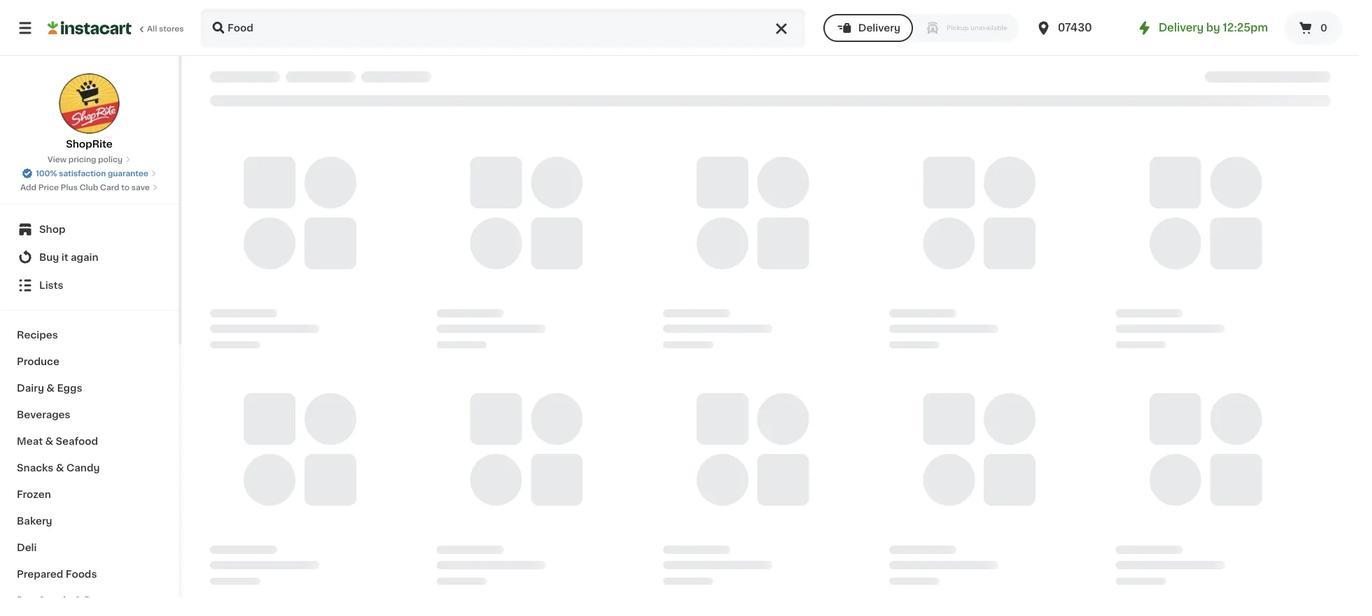 Task type: describe. For each thing, give the bounding box(es) containing it.
eggs
[[57, 384, 82, 394]]

buy it again link
[[8, 244, 170, 272]]

& for snacks
[[56, 464, 64, 474]]

view pricing policy link
[[48, 154, 131, 165]]

prepared foods
[[17, 570, 97, 580]]

produce
[[17, 357, 60, 367]]

lists
[[39, 281, 63, 291]]

snacks & candy
[[17, 464, 100, 474]]

policy
[[98, 156, 123, 164]]

shoprite logo image
[[58, 73, 120, 135]]

service type group
[[824, 14, 1019, 42]]

beverages link
[[8, 402, 170, 429]]

deli link
[[8, 535, 170, 562]]

pricing
[[68, 156, 96, 164]]

meat & seafood link
[[8, 429, 170, 455]]

plus
[[61, 184, 78, 192]]

seafood
[[56, 437, 98, 447]]

to
[[121, 184, 130, 192]]

add price plus club card to save
[[20, 184, 150, 192]]

dairy & eggs link
[[8, 375, 170, 402]]

shoprite link
[[58, 73, 120, 151]]

delivery by 12:25pm
[[1159, 23, 1269, 33]]

100%
[[36, 170, 57, 178]]

deli
[[17, 544, 37, 553]]

snacks
[[17, 464, 53, 474]]

instacart logo image
[[48, 20, 132, 36]]

delivery for delivery by 12:25pm
[[1159, 23, 1204, 33]]

dairy
[[17, 384, 44, 394]]

price
[[38, 184, 59, 192]]

delivery for delivery
[[859, 23, 901, 33]]

guarantee
[[108, 170, 148, 178]]

again
[[71, 253, 99, 263]]

view pricing policy
[[48, 156, 123, 164]]

club
[[80, 184, 98, 192]]

& for dairy
[[46, 384, 55, 394]]

foods
[[66, 570, 97, 580]]



Task type: vqa. For each thing, say whether or not it's contained in the screenshot.
14-
no



Task type: locate. For each thing, give the bounding box(es) containing it.
0
[[1321, 23, 1328, 33]]

add price plus club card to save link
[[20, 182, 158, 193]]

frozen
[[17, 490, 51, 500]]

0 horizontal spatial delivery
[[859, 23, 901, 33]]

delivery by 12:25pm link
[[1137, 20, 1269, 36]]

recipes
[[17, 331, 58, 340]]

100% satisfaction guarantee
[[36, 170, 148, 178]]

beverages
[[17, 411, 70, 420]]

1 vertical spatial &
[[45, 437, 53, 447]]

&
[[46, 384, 55, 394], [45, 437, 53, 447], [56, 464, 64, 474]]

100% satisfaction guarantee button
[[22, 165, 157, 179]]

lists link
[[8, 272, 170, 300]]

meat
[[17, 437, 43, 447]]

None search field
[[200, 8, 805, 48]]

recipes link
[[8, 322, 170, 349]]

shop link
[[8, 216, 170, 244]]

shoprite
[[66, 139, 113, 149]]

all stores
[[147, 25, 184, 33]]

view
[[48, 156, 67, 164]]

& left eggs
[[46, 384, 55, 394]]

0 vertical spatial &
[[46, 384, 55, 394]]

satisfaction
[[59, 170, 106, 178]]

delivery button
[[824, 14, 913, 42]]

1 horizontal spatial delivery
[[1159, 23, 1204, 33]]

delivery inside button
[[859, 23, 901, 33]]

07430 button
[[1036, 8, 1120, 48]]

2 vertical spatial &
[[56, 464, 64, 474]]

all stores link
[[48, 8, 185, 48]]

bakery
[[17, 517, 52, 527]]

add
[[20, 184, 36, 192]]

delivery
[[1159, 23, 1204, 33], [859, 23, 901, 33]]

buy it again
[[39, 253, 99, 263]]

save
[[131, 184, 150, 192]]

12:25pm
[[1223, 23, 1269, 33]]

all
[[147, 25, 157, 33]]

dairy & eggs
[[17, 384, 82, 394]]

frozen link
[[8, 482, 170, 509]]

shop
[[39, 225, 65, 235]]

0 button
[[1285, 11, 1343, 45]]

prepared foods link
[[8, 562, 170, 588]]

Search field
[[202, 10, 804, 46]]

buy
[[39, 253, 59, 263]]

meat & seafood
[[17, 437, 98, 447]]

by
[[1207, 23, 1221, 33]]

candy
[[66, 464, 100, 474]]

07430
[[1058, 23, 1093, 33]]

it
[[61, 253, 68, 263]]

produce link
[[8, 349, 170, 375]]

card
[[100, 184, 119, 192]]

stores
[[159, 25, 184, 33]]

& right meat
[[45, 437, 53, 447]]

bakery link
[[8, 509, 170, 535]]

& left candy
[[56, 464, 64, 474]]

prepared
[[17, 570, 63, 580]]

& for meat
[[45, 437, 53, 447]]

snacks & candy link
[[8, 455, 170, 482]]



